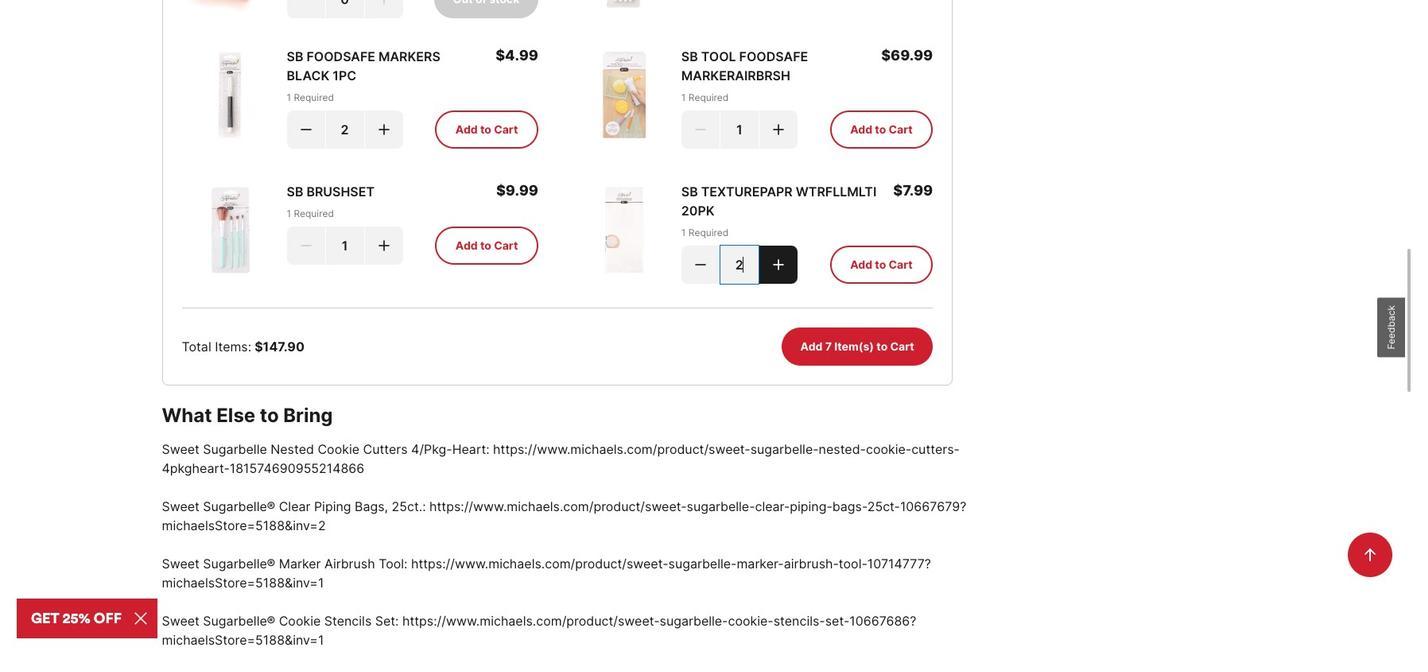 Task type: locate. For each thing, give the bounding box(es) containing it.
add to cart for $7.99
[[850, 258, 913, 271]]

markers
[[379, 48, 441, 64]]

1 down 'sb brushset' link on the top of page
[[287, 207, 291, 219]]

1 vertical spatial number stepper text field
[[721, 110, 759, 149]]

1pc
[[333, 67, 356, 83]]

cookie- down marker-
[[728, 613, 774, 629]]

cookie
[[318, 441, 360, 457], [279, 613, 321, 629]]

sb foodsafe markers black 1pc image
[[182, 47, 277, 142]]

what
[[162, 404, 212, 427]]

0 horizontal spatial foodsafe
[[307, 48, 375, 64]]

sb left tool
[[682, 48, 698, 64]]

cutters
[[363, 441, 408, 457]]

sweet sugarbelle nested cookie cutters 4/pkg-heart: https://www.michaels.com/product/sweet-sugarbelle-nested-cookie-cutters- 4pkgheart-181574690955214866 sweet sugarbelle® clear piping bags, 25ct.: https://www.michaels.com/product/sweet-sugarbelle-clear-piping-bags-25ct-10667679? michaelsstore=5188&inv=2 sweet sugarbelle® marker airbrush tool: https://www.michaels.com/product/sweet-sugarbelle-marker-airbrush-tool-10714777? michaelsstore=5188&inv=1 sweet sugarbelle® cookie stencils set: https://www.michaels.com/product/sweet-sugarbelle-cookie-stencils-set-10667686? michaelsstore=518
[[162, 441, 967, 655]]

2 sugarbelle® from the top
[[203, 556, 275, 572]]

set-
[[825, 613, 850, 629]]

marker-
[[737, 556, 784, 572]]

sugarbelle
[[203, 441, 267, 457]]

required
[[294, 91, 334, 103], [689, 91, 729, 103], [294, 207, 334, 219], [689, 226, 729, 238]]

3 sweet from the top
[[162, 556, 200, 572]]

piping
[[314, 499, 351, 514]]

foodsafe up 1pc
[[307, 48, 375, 64]]

1 down 'markerairbrsh'
[[682, 91, 686, 103]]

sb up the 20pk on the top of page
[[682, 184, 698, 199]]

1 down the black
[[287, 91, 291, 103]]

to for $4.99
[[480, 123, 492, 136]]

to
[[480, 123, 492, 136], [875, 123, 886, 136], [480, 239, 492, 252], [875, 258, 886, 271], [877, 340, 888, 353], [260, 404, 279, 427]]

button to increment counter for number stepper image down 'sb texturepapr wtrfllmlti 20pk 1 required'
[[771, 257, 787, 273]]

1 inside sb tool foodsafe markerairbrsh 1 required
[[682, 91, 686, 103]]

sb
[[287, 48, 303, 64], [682, 48, 698, 64], [287, 184, 303, 199], [682, 184, 698, 199]]

add
[[456, 123, 478, 136], [850, 123, 873, 136], [456, 239, 478, 252], [850, 258, 873, 271], [801, 340, 823, 353]]

1 horizontal spatial cookie-
[[866, 441, 912, 457]]

button to increment counter for number stepper image for $4.99
[[376, 121, 392, 137]]

to for $9.99
[[480, 239, 492, 252]]

Number Stepper text field
[[326, 110, 364, 149], [326, 226, 364, 265], [721, 246, 759, 284]]

add to cart for $9.99
[[456, 239, 518, 252]]

airbrush
[[325, 556, 375, 572]]

piping-
[[790, 499, 833, 514]]

181574690955214866
[[230, 460, 365, 476]]

number stepper text field right button to decrement counter for number stepper icon
[[721, 246, 759, 284]]

1 foodsafe from the left
[[307, 48, 375, 64]]

0 vertical spatial cookie-
[[866, 441, 912, 457]]

0 vertical spatial sugarbelle®
[[203, 499, 275, 514]]

25ct.:
[[392, 499, 426, 514]]

nested-
[[819, 441, 866, 457]]

sb foodsafe markers black 1pc 1 required
[[287, 48, 444, 103]]

Number Stepper text field
[[326, 0, 364, 18], [721, 110, 759, 149]]

number stepper text field up 1pc
[[326, 0, 364, 18]]

michaelsstore=5188&inv=2
[[162, 518, 326, 534]]

20pk
[[682, 203, 715, 219]]

sb for $4.99
[[287, 48, 303, 64]]

7
[[825, 340, 832, 353]]

1 down the 20pk on the top of page
[[682, 226, 686, 238]]

2 sweet from the top
[[162, 499, 200, 514]]

cart up $9.99
[[494, 123, 518, 136]]

sugarbelle®
[[203, 499, 275, 514], [203, 556, 275, 572], [203, 613, 275, 629]]

sb inside 'sb texturepapr wtrfllmlti 20pk 1 required'
[[682, 184, 698, 199]]

button to increment counter for number stepper image
[[376, 121, 392, 137], [771, 121, 787, 137], [771, 257, 787, 273]]

foodsafe
[[307, 48, 375, 64], [739, 48, 808, 64]]

to for $7.99
[[875, 258, 886, 271]]

bring
[[283, 404, 333, 427]]

total
[[182, 339, 211, 355]]

set:
[[375, 613, 399, 629]]

1 horizontal spatial number stepper text field
[[721, 110, 759, 149]]

sb tool foodsafe markerairbrsh 1 required
[[682, 48, 812, 103]]

sb inside sb tool foodsafe markerairbrsh 1 required
[[682, 48, 698, 64]]

sweet up michaelsstore=5188&inv=1
[[162, 556, 200, 572]]

cart for $9.99
[[494, 239, 518, 252]]

sugarbelle® down michaelsstore=5188&inv=1
[[203, 613, 275, 629]]

clear
[[279, 499, 311, 514]]

0 horizontal spatial number stepper text field
[[326, 0, 364, 18]]

1 horizontal spatial foodsafe
[[739, 48, 808, 64]]

item(s)
[[835, 340, 874, 353]]

sb inside sb foodsafe markers black 1pc 1 required
[[287, 48, 303, 64]]

nested
[[271, 441, 314, 457]]

1 inside 'sb brushset 1 required'
[[287, 207, 291, 219]]

add to cart for $4.99
[[456, 123, 518, 136]]

sb foodsafe markers black 1pc link
[[287, 47, 486, 85]]

sb texturepapr wtrfllmlti 20pk link
[[682, 182, 884, 220]]

cookie left stencils
[[279, 613, 321, 629]]

else
[[216, 404, 256, 427]]

https://www.michaels.com/product/sweet-
[[493, 441, 751, 457], [430, 499, 687, 514], [411, 556, 669, 572], [402, 613, 660, 629]]

sb inside 'sb brushset 1 required'
[[287, 184, 303, 199]]

add 7 item(s) to cart
[[801, 340, 915, 353]]

cart down $7.99
[[889, 258, 913, 271]]

cookie- up 25ct-
[[866, 441, 912, 457]]

cart down $9.99
[[494, 239, 518, 252]]

button to increment counter for number stepper image down sb foodsafe markers black 1pc 1 required
[[376, 121, 392, 137]]

required inside sb foodsafe markers black 1pc 1 required
[[294, 91, 334, 103]]

add to cart button for $4.99
[[435, 110, 538, 149]]

sb for $7.99
[[682, 184, 698, 199]]

foodsafe up 'markerairbrsh'
[[739, 48, 808, 64]]

2 vertical spatial sugarbelle®
[[203, 613, 275, 629]]

cookie down the bring
[[318, 441, 360, 457]]

sb left 'brushset'
[[287, 184, 303, 199]]

cart up $7.99
[[889, 123, 913, 136]]

sugarbelle® up michaelsstore=5188&inv=2 in the left of the page
[[203, 499, 275, 514]]

add to cart
[[456, 123, 518, 136], [850, 123, 913, 136], [456, 239, 518, 252], [850, 258, 913, 271]]

sugarbelle® up michaelsstore=5188&inv=1
[[203, 556, 275, 572]]

cookie-
[[866, 441, 912, 457], [728, 613, 774, 629]]

sweet down 4pkgheart-
[[162, 499, 200, 514]]

1
[[287, 91, 291, 103], [682, 91, 686, 103], [287, 207, 291, 219], [682, 226, 686, 238]]

required down 'sb brushset' link on the top of page
[[294, 207, 334, 219]]

number stepper text field right button to decrement counter for number stepper image
[[326, 110, 364, 149]]

bags,
[[355, 499, 388, 514]]

sb foodsafe markers opgp image
[[577, 0, 672, 12]]

required down 'markerairbrsh'
[[689, 91, 729, 103]]

0 horizontal spatial cookie-
[[728, 613, 774, 629]]

black
[[287, 67, 330, 83]]

to for $69.99
[[875, 123, 886, 136]]

number stepper text field down sb tool foodsafe markerairbrsh 1 required
[[721, 110, 759, 149]]

4pkgheart-
[[162, 460, 230, 476]]

button to increment counter for number stepper image down sb tool foodsafe markerairbrsh 1 required
[[771, 121, 787, 137]]

$4.99
[[496, 47, 538, 63]]

sb brushset image
[[182, 182, 277, 277]]

tool
[[701, 48, 736, 64]]

sweet down michaelsstore=5188&inv=1
[[162, 613, 200, 629]]

total items: $147.90
[[182, 339, 305, 355]]

marker
[[279, 556, 321, 572]]

michaelsstore=5188&inv=1
[[162, 575, 324, 591]]

sb up the black
[[287, 48, 303, 64]]

required down the 20pk on the top of page
[[689, 226, 729, 238]]

1 sweet from the top
[[162, 441, 200, 457]]

add to cart button
[[435, 110, 538, 149], [830, 110, 933, 149], [435, 226, 538, 265], [830, 246, 933, 284]]

1 vertical spatial sugarbelle®
[[203, 556, 275, 572]]

sb brushset link
[[287, 182, 375, 201]]

2 foodsafe from the left
[[739, 48, 808, 64]]

sb tool foodsafe markerairbrsh link
[[682, 47, 872, 85]]

sweet up 4pkgheart-
[[162, 441, 200, 457]]

required down the black
[[294, 91, 334, 103]]

cart
[[494, 123, 518, 136], [889, 123, 913, 136], [494, 239, 518, 252], [889, 258, 913, 271], [891, 340, 915, 353]]

number stepper text field for $7.99
[[721, 246, 759, 284]]

sugarbelle-
[[751, 441, 819, 457], [687, 499, 755, 514], [669, 556, 737, 572], [660, 613, 728, 629]]

sweet
[[162, 441, 200, 457], [162, 499, 200, 514], [162, 556, 200, 572], [162, 613, 200, 629]]



Task type: vqa. For each thing, say whether or not it's contained in the screenshot.
5th Off
no



Task type: describe. For each thing, give the bounding box(es) containing it.
add for $69.99
[[850, 123, 873, 136]]

required inside 'sb texturepapr wtrfllmlti 20pk 1 required'
[[689, 226, 729, 238]]

texturepapr
[[701, 184, 793, 199]]

add for $4.99
[[456, 123, 478, 136]]

cart for $7.99
[[889, 258, 913, 271]]

0 vertical spatial number stepper text field
[[326, 0, 364, 18]]

cart for $4.99
[[494, 123, 518, 136]]

add to cart for $69.99
[[850, 123, 913, 136]]

$147.90
[[255, 339, 305, 355]]

required inside sb tool foodsafe markerairbrsh 1 required
[[689, 91, 729, 103]]

button to increment counter for number stepper image
[[376, 238, 392, 254]]

button to increment counter for number stepper image for $7.99
[[771, 257, 787, 273]]

1 sugarbelle® from the top
[[203, 499, 275, 514]]

add to cart button for $9.99
[[435, 226, 538, 265]]

heart:
[[452, 441, 490, 457]]

4/pkg-
[[411, 441, 452, 457]]

10714777?
[[868, 556, 931, 572]]

items:
[[215, 339, 251, 355]]

sb brushset 1 required
[[287, 184, 375, 219]]

1 inside sb foodsafe markers black 1pc 1 required
[[287, 91, 291, 103]]

0 vertical spatial cookie
[[318, 441, 360, 457]]

food - sb - 2.5' sba - nest cookie cutter - heart image
[[182, 0, 277, 12]]

foodsafe inside sb foodsafe markers black 1pc 1 required
[[307, 48, 375, 64]]

add to cart button for $69.99
[[830, 110, 933, 149]]

bags-
[[833, 499, 868, 514]]

$9.99
[[496, 182, 538, 199]]

sb texturepapr wtrfllmlti 20pk 1 required
[[682, 184, 880, 238]]

clear-
[[755, 499, 790, 514]]

10667686?
[[850, 613, 917, 629]]

1 vertical spatial cookie
[[279, 613, 321, 629]]

4 sweet from the top
[[162, 613, 200, 629]]

add to cart button for $7.99
[[830, 246, 933, 284]]

stencils
[[324, 613, 372, 629]]

foodsafe inside sb tool foodsafe markerairbrsh 1 required
[[739, 48, 808, 64]]

sb tool foodsafe markerairbrsh image
[[577, 47, 672, 142]]

sb texturepapr wtrfllmlti 20pk image
[[577, 182, 672, 277]]

tool:
[[379, 556, 408, 572]]

button to decrement counter for number stepper image
[[298, 121, 314, 137]]

stencils-
[[774, 613, 825, 629]]

brushset
[[307, 184, 375, 199]]

markerairbrsh
[[682, 67, 791, 83]]

3 sugarbelle® from the top
[[203, 613, 275, 629]]

required inside 'sb brushset 1 required'
[[294, 207, 334, 219]]

1 inside 'sb texturepapr wtrfllmlti 20pk 1 required'
[[682, 226, 686, 238]]

number stepper text field left button to increment counter for number stepper image
[[326, 226, 364, 265]]

cart for $69.99
[[889, 123, 913, 136]]

1 vertical spatial cookie-
[[728, 613, 774, 629]]

add for $7.99
[[850, 258, 873, 271]]

add for $9.99
[[456, 239, 478, 252]]

25ct-
[[868, 499, 900, 514]]

sb for $9.99
[[287, 184, 303, 199]]

wtrfllmlti
[[796, 184, 877, 199]]

cart right item(s)
[[891, 340, 915, 353]]

10667679?
[[900, 499, 967, 514]]

tool-
[[839, 556, 868, 572]]

button to decrement counter for number stepper image
[[693, 257, 709, 273]]

what else to bring
[[162, 404, 333, 427]]

$7.99
[[894, 182, 933, 199]]

sb for $69.99
[[682, 48, 698, 64]]

number stepper text field for $4.99
[[326, 110, 364, 149]]

cutters-
[[912, 441, 960, 457]]

airbrush-
[[784, 556, 839, 572]]

$69.99
[[882, 47, 933, 63]]



